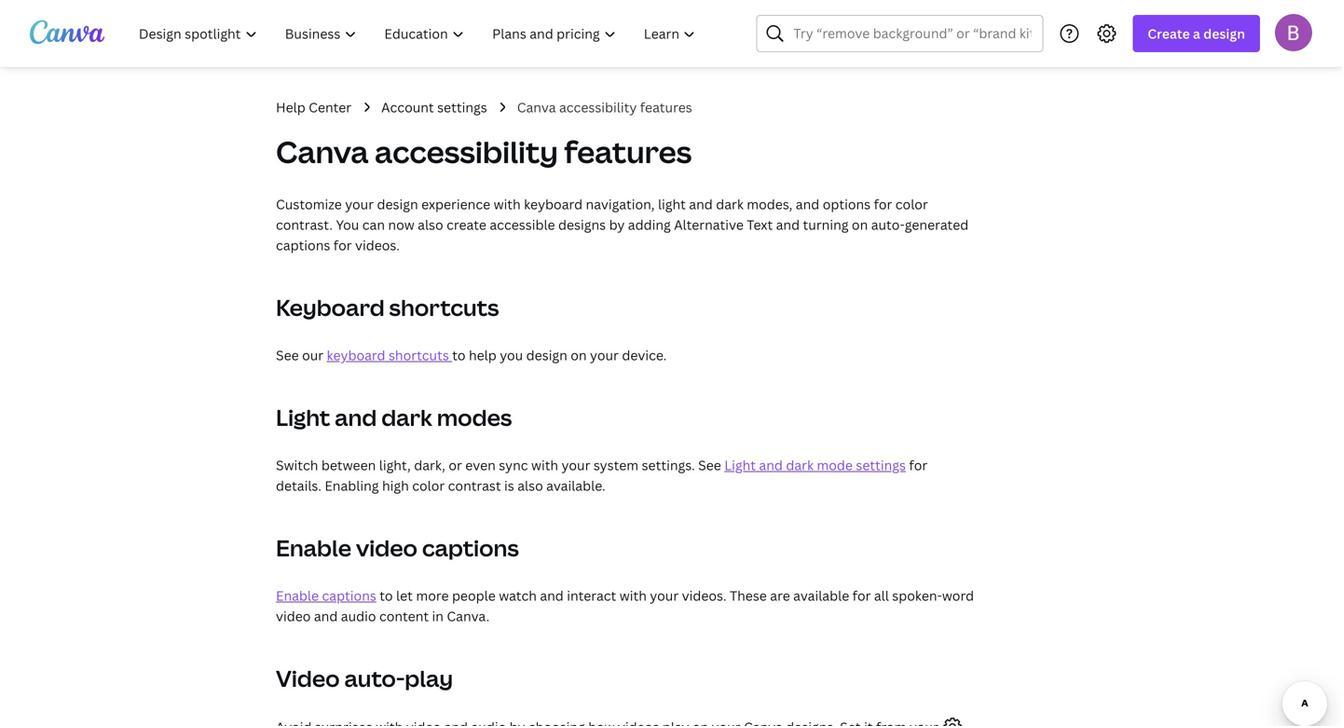 Task type: locate. For each thing, give the bounding box(es) containing it.
contrast
[[448, 477, 501, 495]]

also right now
[[418, 216, 443, 234]]

enable up enable captions
[[276, 533, 351, 563]]

0 horizontal spatial video
[[276, 607, 311, 625]]

account settings
[[381, 98, 487, 116]]

are
[[770, 587, 790, 605]]

0 horizontal spatial keyboard
[[327, 346, 385, 364]]

0 vertical spatial settings
[[437, 98, 487, 116]]

0 vertical spatial design
[[1204, 25, 1245, 42]]

see
[[276, 346, 299, 364], [698, 456, 721, 474]]

design inside "dropdown button"
[[1204, 25, 1245, 42]]

0 vertical spatial video
[[356, 533, 418, 563]]

with for and
[[620, 587, 647, 605]]

1 vertical spatial keyboard
[[327, 346, 385, 364]]

your left device.
[[590, 346, 619, 364]]

1 vertical spatial light
[[725, 456, 756, 474]]

light,
[[379, 456, 411, 474]]

1 horizontal spatial also
[[518, 477, 543, 495]]

0 horizontal spatial see
[[276, 346, 299, 364]]

designs
[[558, 216, 606, 234]]

color up generated
[[896, 195, 928, 213]]

customize
[[276, 195, 342, 213]]

with up accessible
[[494, 195, 521, 213]]

1 vertical spatial canva
[[276, 131, 369, 172]]

and up turning
[[796, 195, 820, 213]]

settings.
[[642, 456, 695, 474]]

to
[[452, 346, 466, 364], [380, 587, 393, 605]]

for right the mode
[[909, 456, 928, 474]]

design right "you"
[[526, 346, 568, 364]]

1 horizontal spatial dark
[[716, 195, 744, 213]]

captions up audio
[[322, 587, 376, 605]]

0 horizontal spatial with
[[494, 195, 521, 213]]

videos. down can on the top of the page
[[355, 236, 400, 254]]

1 horizontal spatial design
[[526, 346, 568, 364]]

dark,
[[414, 456, 445, 474]]

on down options
[[852, 216, 868, 234]]

dark
[[716, 195, 744, 213], [381, 402, 432, 433], [786, 456, 814, 474]]

Try "remove background" or "brand kit" search field
[[794, 16, 1031, 51]]

with
[[494, 195, 521, 213], [531, 456, 558, 474], [620, 587, 647, 605]]

video inside to let more people watch and interact with your videos. these are available for all spoken-word video and audio content in canva.
[[276, 607, 311, 625]]

2 enable from the top
[[276, 587, 319, 605]]

create
[[447, 216, 487, 234]]

0 horizontal spatial on
[[571, 346, 587, 364]]

color
[[896, 195, 928, 213], [412, 477, 445, 495]]

captions
[[276, 236, 330, 254], [422, 533, 519, 563], [322, 587, 376, 605]]

with inside to let more people watch and interact with your videos. these are available for all spoken-word video and audio content in canva.
[[620, 587, 647, 605]]

shortcuts up the 'see our keyboard shortcuts to help you design on your device.'
[[389, 292, 499, 323]]

light up switch
[[276, 402, 330, 433]]

with right sync at the left
[[531, 456, 558, 474]]

1 horizontal spatial with
[[531, 456, 558, 474]]

sync
[[499, 456, 528, 474]]

enable captions
[[276, 587, 376, 605]]

captions up people
[[422, 533, 519, 563]]

to left let
[[380, 587, 393, 605]]

0 vertical spatial keyboard
[[524, 195, 583, 213]]

0 horizontal spatial videos.
[[355, 236, 400, 254]]

2 horizontal spatial design
[[1204, 25, 1245, 42]]

switch between light, dark, or even sync with your system settings. see light and dark mode settings
[[276, 456, 906, 474]]

also inside customize your design experience with keyboard navigation, light and dark modes, and options for color contrast. you can now also create accessible designs by adding alternative text and turning on auto-generated captions for videos.
[[418, 216, 443, 234]]

captions down contrast.
[[276, 236, 330, 254]]

also right is
[[518, 477, 543, 495]]

0 vertical spatial accessibility
[[559, 98, 637, 116]]

settings
[[437, 98, 487, 116], [856, 456, 906, 474]]

1 vertical spatial accessibility
[[375, 131, 558, 172]]

0 vertical spatial captions
[[276, 236, 330, 254]]

0 vertical spatial dark
[[716, 195, 744, 213]]

with right interact at the left
[[620, 587, 647, 605]]

generated
[[905, 216, 969, 234]]

design inside customize your design experience with keyboard navigation, light and dark modes, and options for color contrast. you can now also create accessible designs by adding alternative text and turning on auto-generated captions for videos.
[[377, 195, 418, 213]]

create a design button
[[1133, 15, 1260, 52]]

features
[[640, 98, 692, 116], [564, 131, 692, 172]]

video up let
[[356, 533, 418, 563]]

enable up video
[[276, 587, 319, 605]]

1 vertical spatial enable
[[276, 587, 319, 605]]

settings right account at top left
[[437, 98, 487, 116]]

to inside to let more people watch and interact with your videos. these are available for all spoken-word video and audio content in canva.
[[380, 587, 393, 605]]

light
[[276, 402, 330, 433], [725, 456, 756, 474]]

1 vertical spatial also
[[518, 477, 543, 495]]

to left help
[[452, 346, 466, 364]]

design for a
[[1204, 25, 1245, 42]]

accessible
[[490, 216, 555, 234]]

enable
[[276, 533, 351, 563], [276, 587, 319, 605]]

video
[[356, 533, 418, 563], [276, 607, 311, 625]]

and up between
[[335, 402, 377, 433]]

videos. inside to let more people watch and interact with your videos. these are available for all spoken-word video and audio content in canva.
[[682, 587, 727, 605]]

0 vertical spatial to
[[452, 346, 466, 364]]

design up now
[[377, 195, 418, 213]]

0 vertical spatial color
[[896, 195, 928, 213]]

auto-
[[871, 216, 905, 234], [344, 663, 405, 694]]

0 horizontal spatial also
[[418, 216, 443, 234]]

1 horizontal spatial auto-
[[871, 216, 905, 234]]

your right interact at the left
[[650, 587, 679, 605]]

people
[[452, 587, 496, 605]]

0 horizontal spatial canva
[[276, 131, 369, 172]]

1 enable from the top
[[276, 533, 351, 563]]

your up you
[[345, 195, 374, 213]]

1 horizontal spatial keyboard
[[524, 195, 583, 213]]

account
[[381, 98, 434, 116]]

for down you
[[334, 236, 352, 254]]

0 vertical spatial on
[[852, 216, 868, 234]]

canva accessibility features
[[517, 98, 692, 116], [276, 131, 692, 172]]

0 vertical spatial enable
[[276, 533, 351, 563]]

0 vertical spatial shortcuts
[[389, 292, 499, 323]]

video down the enable captions link
[[276, 607, 311, 625]]

0 vertical spatial canva
[[517, 98, 556, 116]]

on
[[852, 216, 868, 234], [571, 346, 587, 364]]

0 vertical spatial videos.
[[355, 236, 400, 254]]

for details. enabling high color contrast is also available.
[[276, 456, 928, 495]]

color inside customize your design experience with keyboard navigation, light and dark modes, and options for color contrast. you can now also create accessible designs by adding alternative text and turning on auto-generated captions for videos.
[[896, 195, 928, 213]]

on left device.
[[571, 346, 587, 364]]

2 vertical spatial design
[[526, 346, 568, 364]]

1 horizontal spatial canva
[[517, 98, 556, 116]]

0 vertical spatial light
[[276, 402, 330, 433]]

1 horizontal spatial light
[[725, 456, 756, 474]]

1 horizontal spatial color
[[896, 195, 928, 213]]

keyboard
[[524, 195, 583, 213], [327, 346, 385, 364]]

1 vertical spatial see
[[698, 456, 721, 474]]

settings right the mode
[[856, 456, 906, 474]]

help
[[276, 98, 305, 116]]

help center link
[[276, 97, 352, 117]]

1 vertical spatial videos.
[[682, 587, 727, 605]]

videos.
[[355, 236, 400, 254], [682, 587, 727, 605]]

auto- inside customize your design experience with keyboard navigation, light and dark modes, and options for color contrast. you can now also create accessible designs by adding alternative text and turning on auto-generated captions for videos.
[[871, 216, 905, 234]]

auto- right turning
[[871, 216, 905, 234]]

2 horizontal spatial dark
[[786, 456, 814, 474]]

2 vertical spatial with
[[620, 587, 647, 605]]

mode
[[817, 456, 853, 474]]

in
[[432, 607, 444, 625]]

for
[[874, 195, 892, 213], [334, 236, 352, 254], [909, 456, 928, 474], [853, 587, 871, 605]]

1 vertical spatial color
[[412, 477, 445, 495]]

available.
[[546, 477, 606, 495]]

canva
[[517, 98, 556, 116], [276, 131, 369, 172]]

auto- down audio
[[344, 663, 405, 694]]

spoken-
[[892, 587, 942, 605]]

and right watch
[[540, 587, 564, 605]]

create a design
[[1148, 25, 1245, 42]]

0 vertical spatial see
[[276, 346, 299, 364]]

see left our
[[276, 346, 299, 364]]

2 horizontal spatial with
[[620, 587, 647, 605]]

1 horizontal spatial videos.
[[682, 587, 727, 605]]

1 vertical spatial video
[[276, 607, 311, 625]]

0 horizontal spatial light
[[276, 402, 330, 433]]

0 horizontal spatial design
[[377, 195, 418, 213]]

enabling
[[325, 477, 379, 495]]

help
[[469, 346, 497, 364]]

video auto-play
[[276, 663, 453, 694]]

color down "dark,"
[[412, 477, 445, 495]]

1 horizontal spatial on
[[852, 216, 868, 234]]

canva.
[[447, 607, 490, 625]]

1 vertical spatial dark
[[381, 402, 432, 433]]

keyboard
[[276, 292, 385, 323]]

on inside customize your design experience with keyboard navigation, light and dark modes, and options for color contrast. you can now also create accessible designs by adding alternative text and turning on auto-generated captions for videos.
[[852, 216, 868, 234]]

see our keyboard shortcuts to help you design on your device.
[[276, 346, 667, 364]]

0 horizontal spatial settings
[[437, 98, 487, 116]]

and down modes,
[[776, 216, 800, 234]]

accessibility
[[559, 98, 637, 116], [375, 131, 558, 172]]

design right a
[[1204, 25, 1245, 42]]

alternative
[[674, 216, 744, 234]]

0 vertical spatial with
[[494, 195, 521, 213]]

1 horizontal spatial settings
[[856, 456, 906, 474]]

content
[[379, 607, 429, 625]]

you
[[336, 216, 359, 234]]

and
[[689, 195, 713, 213], [796, 195, 820, 213], [776, 216, 800, 234], [335, 402, 377, 433], [759, 456, 783, 474], [540, 587, 564, 605], [314, 607, 338, 625]]

1 vertical spatial auto-
[[344, 663, 405, 694]]

your inside customize your design experience with keyboard navigation, light and dark modes, and options for color contrast. you can now also create accessible designs by adding alternative text and turning on auto-generated captions for videos.
[[345, 195, 374, 213]]

enable captions link
[[276, 587, 376, 605]]

light right settings.
[[725, 456, 756, 474]]

see right settings.
[[698, 456, 721, 474]]

adding
[[628, 216, 671, 234]]

create
[[1148, 25, 1190, 42]]

and down enable captions
[[314, 607, 338, 625]]

now
[[388, 216, 415, 234]]

0 vertical spatial also
[[418, 216, 443, 234]]

your
[[345, 195, 374, 213], [590, 346, 619, 364], [562, 456, 590, 474], [650, 587, 679, 605]]

accessibility inside canva accessibility features link
[[559, 98, 637, 116]]

1 horizontal spatial to
[[452, 346, 466, 364]]

1 vertical spatial with
[[531, 456, 558, 474]]

dark up alternative
[[716, 195, 744, 213]]

keyboard up the designs
[[524, 195, 583, 213]]

1 horizontal spatial video
[[356, 533, 418, 563]]

1 vertical spatial to
[[380, 587, 393, 605]]

1 horizontal spatial see
[[698, 456, 721, 474]]

0 horizontal spatial dark
[[381, 402, 432, 433]]

options
[[823, 195, 871, 213]]

dark up light,
[[381, 402, 432, 433]]

0 horizontal spatial auto-
[[344, 663, 405, 694]]

bob builder image
[[1275, 14, 1312, 51]]

and left the mode
[[759, 456, 783, 474]]

0 vertical spatial auto-
[[871, 216, 905, 234]]

0 horizontal spatial to
[[380, 587, 393, 605]]

videos. left these
[[682, 587, 727, 605]]

keyboard right our
[[327, 346, 385, 364]]

for left all
[[853, 587, 871, 605]]

available
[[793, 587, 849, 605]]

enable for enable video captions
[[276, 533, 351, 563]]

light and dark modes
[[276, 402, 512, 433]]

dark left the mode
[[786, 456, 814, 474]]

1 vertical spatial design
[[377, 195, 418, 213]]

design
[[1204, 25, 1245, 42], [377, 195, 418, 213], [526, 346, 568, 364]]

1 horizontal spatial accessibility
[[559, 98, 637, 116]]

shortcuts down keyboard shortcuts
[[389, 346, 449, 364]]

with inside customize your design experience with keyboard navigation, light and dark modes, and options for color contrast. you can now also create accessible designs by adding alternative text and turning on auto-generated captions for videos.
[[494, 195, 521, 213]]

0 horizontal spatial color
[[412, 477, 445, 495]]



Task type: vqa. For each thing, say whether or not it's contained in the screenshot.
features
yes



Task type: describe. For each thing, give the bounding box(es) containing it.
1 vertical spatial captions
[[422, 533, 519, 563]]

center
[[309, 98, 352, 116]]

2 vertical spatial captions
[[322, 587, 376, 605]]

device.
[[622, 346, 667, 364]]

videos. inside customize your design experience with keyboard navigation, light and dark modes, and options for color contrast. you can now also create accessible designs by adding alternative text and turning on auto-generated captions for videos.
[[355, 236, 400, 254]]

0 horizontal spatial accessibility
[[375, 131, 558, 172]]

0 vertical spatial features
[[640, 98, 692, 116]]

help center
[[276, 98, 352, 116]]

keyboard shortcuts link
[[327, 346, 452, 364]]

can
[[362, 216, 385, 234]]

customize your design experience with keyboard navigation, light and dark modes, and options for color contrast. you can now also create accessible designs by adding alternative text and turning on auto-generated captions for videos.
[[276, 195, 969, 254]]

enable video captions
[[276, 533, 519, 563]]

and up alternative
[[689, 195, 713, 213]]

for inside to let more people watch and interact with your videos. these are available for all spoken-word video and audio content in canva.
[[853, 587, 871, 605]]

interact
[[567, 587, 616, 605]]

even
[[465, 456, 496, 474]]

turning
[[803, 216, 849, 234]]

enable for enable captions
[[276, 587, 319, 605]]

top level navigation element
[[127, 15, 712, 52]]

keyboard inside customize your design experience with keyboard navigation, light and dark modes, and options for color contrast. you can now also create accessible designs by adding alternative text and turning on auto-generated captions for videos.
[[524, 195, 583, 213]]

word
[[942, 587, 974, 605]]

1 vertical spatial canva accessibility features
[[276, 131, 692, 172]]

2 vertical spatial dark
[[786, 456, 814, 474]]

also inside for details. enabling high color contrast is also available.
[[518, 477, 543, 495]]

experience
[[421, 195, 490, 213]]

is
[[504, 477, 514, 495]]

video
[[276, 663, 340, 694]]

for right options
[[874, 195, 892, 213]]

light
[[658, 195, 686, 213]]

1 vertical spatial shortcuts
[[389, 346, 449, 364]]

settings inside 'link'
[[437, 98, 487, 116]]

your up the available.
[[562, 456, 590, 474]]

design for your
[[377, 195, 418, 213]]

high
[[382, 477, 409, 495]]

more
[[416, 587, 449, 605]]

dark inside customize your design experience with keyboard navigation, light and dark modes, and options for color contrast. you can now also create accessible designs by adding alternative text and turning on auto-generated captions for videos.
[[716, 195, 744, 213]]

to let more people watch and interact with your videos. these are available for all spoken-word video and audio content in canva.
[[276, 587, 974, 625]]

contrast.
[[276, 216, 333, 234]]

1 vertical spatial features
[[564, 131, 692, 172]]

or
[[449, 456, 462, 474]]

with for even
[[531, 456, 558, 474]]

1 vertical spatial settings
[[856, 456, 906, 474]]

navigation,
[[586, 195, 655, 213]]

audio
[[341, 607, 376, 625]]

canva accessibility features link
[[517, 97, 692, 117]]

let
[[396, 587, 413, 605]]

for inside for details. enabling high color contrast is also available.
[[909, 456, 928, 474]]

captions inside customize your design experience with keyboard navigation, light and dark modes, and options for color contrast. you can now also create accessible designs by adding alternative text and turning on auto-generated captions for videos.
[[276, 236, 330, 254]]

switch
[[276, 456, 318, 474]]

details.
[[276, 477, 322, 495]]

color inside for details. enabling high color contrast is also available.
[[412, 477, 445, 495]]

modes,
[[747, 195, 793, 213]]

you
[[500, 346, 523, 364]]

system
[[594, 456, 639, 474]]

by
[[609, 216, 625, 234]]

a
[[1193, 25, 1201, 42]]

text
[[747, 216, 773, 234]]

our
[[302, 346, 324, 364]]

watch
[[499, 587, 537, 605]]

all
[[874, 587, 889, 605]]

between
[[321, 456, 376, 474]]

light and dark mode settings link
[[725, 456, 906, 474]]

play
[[405, 663, 453, 694]]

keyboard shortcuts
[[276, 292, 499, 323]]

1 vertical spatial on
[[571, 346, 587, 364]]

modes
[[437, 402, 512, 433]]

account settings link
[[381, 97, 487, 117]]

these
[[730, 587, 767, 605]]

0 vertical spatial canva accessibility features
[[517, 98, 692, 116]]

your inside to let more people watch and interact with your videos. these are available for all spoken-word video and audio content in canva.
[[650, 587, 679, 605]]



